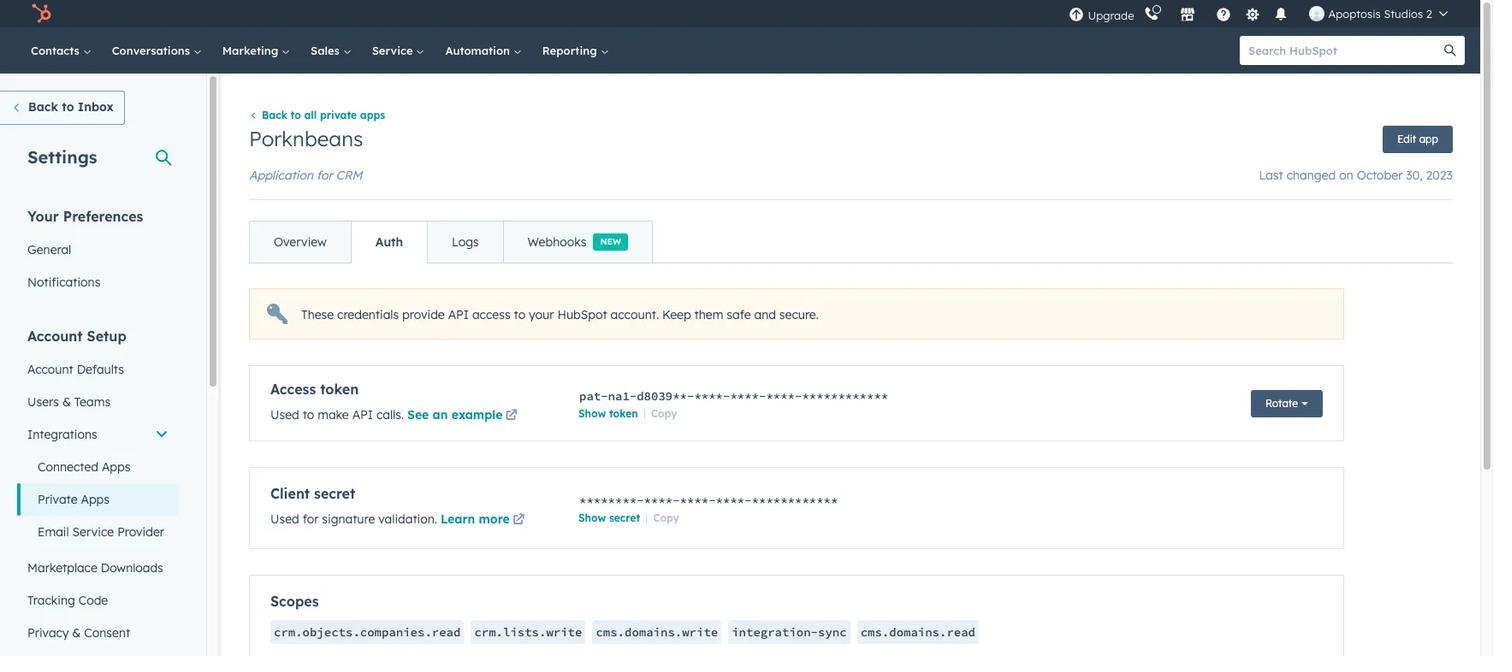 Task type: describe. For each thing, give the bounding box(es) containing it.
copy for secret
[[653, 512, 679, 525]]

private apps link
[[17, 484, 179, 516]]

edit app button
[[1383, 126, 1453, 154]]

show for secret
[[579, 512, 606, 525]]

inbox
[[78, 99, 114, 115]]

users & teams
[[27, 395, 110, 410]]

integration-
[[732, 625, 818, 641]]

account for account defaults
[[27, 362, 73, 377]]

to left your
[[514, 307, 526, 322]]

settings image
[[1245, 7, 1261, 23]]

rotate button
[[1251, 391, 1323, 418]]

integrations
[[27, 427, 97, 443]]

make
[[318, 408, 349, 423]]

marketing
[[222, 44, 282, 57]]

sales
[[311, 44, 343, 57]]

calling icon image
[[1145, 7, 1160, 22]]

back to all private apps
[[262, 109, 385, 122]]

upgrade image
[[1069, 7, 1085, 23]]

application for crm
[[249, 168, 362, 183]]

cms.domains.read
[[861, 625, 976, 641]]

defaults
[[77, 362, 124, 377]]

account.
[[611, 307, 659, 322]]

hubspot link
[[21, 3, 64, 24]]

notifications link
[[17, 266, 179, 299]]

reporting link
[[532, 27, 619, 74]]

copy for token
[[651, 408, 677, 421]]

edit app
[[1398, 133, 1439, 146]]

menu containing apoptosis studios 2
[[1068, 0, 1460, 27]]

search button
[[1436, 36, 1465, 65]]

webhooks
[[528, 235, 587, 250]]

on
[[1340, 168, 1354, 183]]

link opens in a new window image inside the learn more link
[[513, 515, 525, 528]]

copy button for client secret
[[653, 511, 679, 527]]

tracking code
[[27, 593, 108, 609]]

2023
[[1427, 168, 1453, 183]]

privacy & consent link
[[17, 617, 179, 650]]

help image
[[1217, 8, 1232, 23]]

used for signature validation.
[[270, 512, 441, 528]]

back for back to inbox
[[28, 99, 58, 115]]

settings
[[27, 146, 97, 168]]

learn more link
[[441, 511, 528, 532]]

code
[[78, 593, 108, 609]]

account setup
[[27, 328, 127, 345]]

example
[[452, 408, 503, 423]]

access token
[[270, 381, 359, 398]]

provider
[[117, 525, 164, 540]]

secure.
[[780, 307, 819, 322]]

validation.
[[379, 512, 437, 528]]

show secret button
[[579, 511, 640, 527]]

account defaults
[[27, 362, 124, 377]]

apps for private apps
[[81, 492, 110, 508]]

& for privacy
[[72, 626, 81, 641]]

access
[[472, 307, 511, 322]]

& for users
[[62, 395, 71, 410]]

privacy
[[27, 626, 69, 641]]

automation link
[[435, 27, 532, 74]]

calls.
[[377, 408, 404, 423]]

see an example link
[[407, 407, 521, 427]]

see an example
[[407, 408, 503, 423]]

users & teams link
[[17, 386, 179, 419]]

reporting
[[542, 44, 600, 57]]

client
[[270, 486, 310, 503]]

1 vertical spatial link opens in a new window image
[[513, 511, 525, 532]]

users
[[27, 395, 59, 410]]

secret for client secret
[[314, 486, 355, 503]]

marketplaces image
[[1181, 8, 1196, 23]]

apps for connected apps
[[102, 460, 131, 475]]

secret for show secret
[[609, 512, 640, 525]]

signature
[[322, 512, 375, 528]]

help button
[[1210, 0, 1239, 27]]

crm.lists.write
[[475, 625, 582, 641]]

private
[[38, 492, 78, 508]]

auth
[[376, 235, 403, 250]]

your
[[27, 208, 59, 225]]

to for back to all private apps
[[291, 109, 301, 122]]

studios
[[1384, 7, 1424, 21]]

tracking code link
[[17, 585, 179, 617]]

privacy & consent
[[27, 626, 130, 641]]

show for token
[[579, 408, 606, 421]]

navigation containing overview
[[249, 221, 653, 264]]

calling icon button
[[1138, 3, 1167, 25]]

scopes
[[270, 593, 319, 611]]

logs link
[[427, 222, 503, 263]]

0 vertical spatial service
[[372, 44, 416, 57]]

0 vertical spatial link opens in a new window image
[[506, 407, 518, 427]]

search image
[[1445, 45, 1457, 56]]

changed
[[1287, 168, 1336, 183]]

contacts link
[[21, 27, 102, 74]]

crm.objects.companies.read
[[274, 625, 461, 641]]

for for application
[[317, 168, 333, 183]]

back to inbox
[[28, 99, 114, 115]]

all
[[304, 109, 317, 122]]

downloads
[[101, 561, 163, 576]]



Task type: locate. For each thing, give the bounding box(es) containing it.
for down client secret
[[303, 512, 319, 528]]

notifications image
[[1274, 8, 1289, 23]]

1 vertical spatial service
[[72, 525, 114, 540]]

tara schultz image
[[1310, 6, 1325, 21]]

to left inbox
[[62, 99, 74, 115]]

back to inbox link
[[0, 91, 125, 125]]

0 vertical spatial token
[[320, 381, 359, 398]]

account for account setup
[[27, 328, 83, 345]]

for for used
[[303, 512, 319, 528]]

1 account from the top
[[27, 328, 83, 345]]

2 show from the top
[[579, 512, 606, 525]]

apoptosis
[[1329, 7, 1381, 21]]

0 vertical spatial link opens in a new window image
[[506, 410, 518, 423]]

new
[[600, 237, 621, 248]]

your preferences element
[[17, 207, 179, 299]]

marketing link
[[212, 27, 300, 74]]

email
[[38, 525, 69, 540]]

marketplaces button
[[1170, 0, 1206, 27]]

api for calls.
[[352, 408, 373, 423]]

navigation
[[249, 221, 653, 264]]

rotate
[[1266, 397, 1298, 410]]

marketplace downloads
[[27, 561, 163, 576]]

for
[[317, 168, 333, 183], [303, 512, 319, 528]]

preferences
[[63, 208, 143, 225]]

teams
[[74, 395, 110, 410]]

used for access token
[[270, 408, 299, 423]]

api left calls.
[[352, 408, 373, 423]]

link opens in a new window image
[[506, 410, 518, 423], [513, 511, 525, 532]]

1 vertical spatial used
[[270, 512, 299, 528]]

token
[[320, 381, 359, 398], [609, 408, 638, 421]]

integrations button
[[17, 419, 179, 451]]

link opens in a new window image right more
[[513, 515, 525, 528]]

more
[[479, 512, 510, 528]]

these credentials provide api access to your hubspot account. keep them safe and secure.
[[301, 307, 819, 322]]

back for back to all private apps
[[262, 109, 288, 122]]

conversations link
[[102, 27, 212, 74]]

1 vertical spatial for
[[303, 512, 319, 528]]

1 vertical spatial show
[[579, 512, 606, 525]]

sync
[[818, 625, 847, 641]]

integration-sync
[[732, 625, 847, 641]]

0 horizontal spatial token
[[320, 381, 359, 398]]

1 show from the top
[[579, 408, 606, 421]]

api for access
[[448, 307, 469, 322]]

keep
[[663, 307, 691, 322]]

1 horizontal spatial service
[[372, 44, 416, 57]]

show secret
[[579, 512, 640, 525]]

service inside account setup "element"
[[72, 525, 114, 540]]

apps down connected apps link
[[81, 492, 110, 508]]

used for client secret
[[270, 512, 299, 528]]

1 horizontal spatial back
[[262, 109, 288, 122]]

token for access token
[[320, 381, 359, 398]]

overview link
[[250, 222, 351, 263]]

hubspot image
[[31, 3, 51, 24]]

apps
[[360, 109, 385, 122]]

menu
[[1068, 0, 1460, 27]]

0 vertical spatial &
[[62, 395, 71, 410]]

copy right show secret
[[653, 512, 679, 525]]

2 account from the top
[[27, 362, 73, 377]]

an
[[433, 408, 448, 423]]

back
[[28, 99, 58, 115], [262, 109, 288, 122]]

these
[[301, 307, 334, 322]]

back left all
[[262, 109, 288, 122]]

0 vertical spatial show
[[579, 408, 606, 421]]

link opens in a new window image right example
[[506, 410, 518, 423]]

cms.domains.write
[[596, 625, 718, 641]]

service
[[372, 44, 416, 57], [72, 525, 114, 540]]

last
[[1260, 168, 1284, 183]]

tracking
[[27, 593, 75, 609]]

used down client at the left bottom of the page
[[270, 512, 299, 528]]

to left all
[[291, 109, 301, 122]]

logs
[[452, 235, 479, 250]]

copy button for access token
[[651, 407, 677, 422]]

1 vertical spatial token
[[609, 408, 638, 421]]

show token
[[579, 408, 638, 421]]

&
[[62, 395, 71, 410], [72, 626, 81, 641]]

1 vertical spatial &
[[72, 626, 81, 641]]

link opens in a new window image
[[506, 407, 518, 427], [513, 515, 525, 528]]

used down access
[[270, 408, 299, 423]]

used
[[270, 408, 299, 423], [270, 512, 299, 528]]

account setup element
[[17, 327, 179, 657]]

0 vertical spatial account
[[27, 328, 83, 345]]

for left the crm on the top of the page
[[317, 168, 333, 183]]

1 used from the top
[[270, 408, 299, 423]]

consent
[[84, 626, 130, 641]]

overview
[[274, 235, 327, 250]]

october
[[1357, 168, 1403, 183]]

1 vertical spatial apps
[[81, 492, 110, 508]]

to for used to make api calls.
[[303, 408, 314, 423]]

30,
[[1407, 168, 1423, 183]]

learn more
[[441, 512, 510, 528]]

application
[[249, 168, 313, 183]]

service link
[[362, 27, 435, 74]]

0 horizontal spatial api
[[352, 408, 373, 423]]

upgrade
[[1088, 8, 1135, 22]]

account up account defaults
[[27, 328, 83, 345]]

0 horizontal spatial back
[[28, 99, 58, 115]]

0 vertical spatial for
[[317, 168, 333, 183]]

to for back to inbox
[[62, 99, 74, 115]]

secret inside button
[[609, 512, 640, 525]]

1 horizontal spatial api
[[448, 307, 469, 322]]

email service provider link
[[17, 516, 179, 549]]

general
[[27, 242, 71, 258]]

1 vertical spatial copy button
[[653, 511, 679, 527]]

service right sales link
[[372, 44, 416, 57]]

crm
[[336, 168, 362, 183]]

conversations
[[112, 44, 193, 57]]

them
[[695, 307, 724, 322]]

0 vertical spatial secret
[[314, 486, 355, 503]]

connected
[[38, 460, 98, 475]]

0 vertical spatial used
[[270, 408, 299, 423]]

apoptosis studios 2
[[1329, 7, 1433, 21]]

1 vertical spatial copy
[[653, 512, 679, 525]]

apps
[[102, 460, 131, 475], [81, 492, 110, 508]]

1 vertical spatial api
[[352, 408, 373, 423]]

1 horizontal spatial secret
[[609, 512, 640, 525]]

learn
[[441, 512, 475, 528]]

porknbeans
[[249, 126, 363, 152]]

and
[[755, 307, 776, 322]]

sales link
[[300, 27, 362, 74]]

private
[[320, 109, 357, 122]]

0 vertical spatial api
[[448, 307, 469, 322]]

& right privacy
[[72, 626, 81, 641]]

contacts
[[31, 44, 83, 57]]

account defaults link
[[17, 354, 179, 386]]

0 vertical spatial copy
[[651, 408, 677, 421]]

access
[[270, 381, 316, 398]]

& inside 'link'
[[62, 395, 71, 410]]

token for show token
[[609, 408, 638, 421]]

1 horizontal spatial token
[[609, 408, 638, 421]]

link opens in a new window image right more
[[513, 511, 525, 532]]

0 horizontal spatial service
[[72, 525, 114, 540]]

0 vertical spatial apps
[[102, 460, 131, 475]]

apoptosis studios 2 button
[[1300, 0, 1459, 27]]

edit
[[1398, 133, 1417, 146]]

credentials
[[337, 307, 399, 322]]

0 horizontal spatial &
[[62, 395, 71, 410]]

2 used from the top
[[270, 512, 299, 528]]

account
[[27, 328, 83, 345], [27, 362, 73, 377]]

apps up private apps link
[[102, 460, 131, 475]]

link opens in a new window image right example
[[506, 407, 518, 427]]

None text field
[[579, 386, 910, 407], [579, 491, 918, 511], [579, 386, 910, 407], [579, 491, 918, 511]]

link opens in a new window image inside see an example link
[[506, 410, 518, 423]]

back left inbox
[[28, 99, 58, 115]]

api left "access"
[[448, 307, 469, 322]]

account up users in the left bottom of the page
[[27, 362, 73, 377]]

copy button right show secret button
[[653, 511, 679, 527]]

app
[[1420, 133, 1439, 146]]

see
[[407, 408, 429, 423]]

last changed on october 30, 2023
[[1260, 168, 1453, 183]]

token inside button
[[609, 408, 638, 421]]

api
[[448, 307, 469, 322], [352, 408, 373, 423]]

safe
[[727, 307, 751, 322]]

& right users in the left bottom of the page
[[62, 395, 71, 410]]

copy right show token
[[651, 408, 677, 421]]

client secret
[[270, 486, 355, 503]]

provide
[[402, 307, 445, 322]]

settings link
[[1242, 5, 1264, 23]]

automation
[[445, 44, 513, 57]]

to left make
[[303, 408, 314, 423]]

setup
[[87, 328, 127, 345]]

Search HubSpot search field
[[1240, 36, 1450, 65]]

copy button right show token button
[[651, 407, 677, 422]]

service down private apps link
[[72, 525, 114, 540]]

1 horizontal spatial &
[[72, 626, 81, 641]]

1 vertical spatial secret
[[609, 512, 640, 525]]

1 vertical spatial account
[[27, 362, 73, 377]]

1 vertical spatial link opens in a new window image
[[513, 515, 525, 528]]

back to all private apps link
[[249, 109, 385, 122]]

copy
[[651, 408, 677, 421], [653, 512, 679, 525]]

0 horizontal spatial secret
[[314, 486, 355, 503]]

0 vertical spatial copy button
[[651, 407, 677, 422]]



Task type: vqa. For each thing, say whether or not it's contained in the screenshot.
the middle '→'
no



